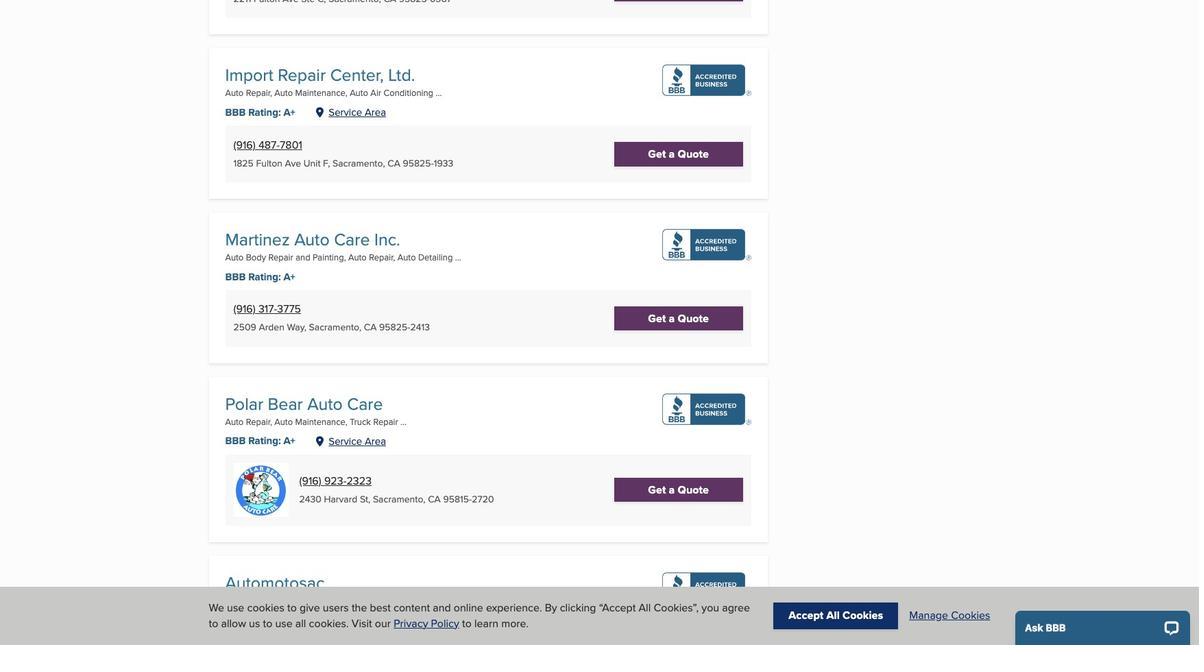 Task type: describe. For each thing, give the bounding box(es) containing it.
polar bear auto care auto repair, auto maintenance, truck repair ...
[[225, 391, 407, 428]]

quote for ltd.
[[678, 146, 709, 162]]

get a quote link for martinez auto care inc.
[[614, 306, 743, 330]]

st
[[360, 492, 368, 506]]

and inside we use cookies to give users the best content and online experience. by clicking "accept all cookies", you agree to allow us to use all cookies. visit our
[[433, 600, 451, 616]]

317-
[[258, 301, 277, 317]]

fulton
[[256, 156, 282, 170]]

(916) inside (916) 923-2323 2430 harvard st , sacramento, ca 95815-2720
[[299, 473, 321, 489]]

inc.
[[374, 227, 400, 252]]

county, up painting,
[[316, 217, 345, 230]]

accredited business image for automotosac
[[662, 573, 751, 604]]

manage cookies button
[[909, 608, 991, 624]]

manage
[[909, 608, 948, 624]]

maintenance, for auto
[[295, 415, 348, 428]]

7801
[[280, 137, 302, 153]]

auto left truck
[[307, 391, 343, 416]]

martinez auto care inc. auto body repair and painting, auto repair, auto detailing ... bbb rating: a+
[[225, 227, 461, 284]]

auto left body
[[225, 251, 244, 264]]

get a quote link for polar bear auto care
[[614, 478, 743, 502]]

harvard
[[324, 492, 358, 506]]

clicking
[[560, 600, 596, 616]]

painting,
[[313, 251, 346, 264]]

2509
[[234, 321, 256, 334]]

487-
[[258, 137, 280, 153]]

2430
[[299, 492, 322, 506]]

cookies",
[[654, 600, 699, 616]]

ca up painting,
[[317, 228, 329, 240]]

rating: inside automotosac auto repair, auto maintenance, brake service ... bbb rating: a+
[[248, 612, 281, 628]]

ca inside (916) 487-7801 1825 fulton ave unit f , sacramento, ca 95825-1933
[[388, 156, 400, 170]]

following for auto
[[315, 461, 361, 477]]

95825- inside (916) 487-7801 1825 fulton ave unit f , sacramento, ca 95825-1933
[[403, 156, 434, 170]]

1 bbb from the top
[[225, 105, 246, 120]]

3775
[[277, 301, 301, 317]]

sacramento, for 2323
[[373, 492, 426, 506]]

air
[[371, 87, 381, 99]]

get for inc.
[[648, 310, 666, 326]]

martinez auto care inc. link
[[225, 227, 400, 252]]

service area for center,
[[329, 105, 386, 120]]

auto right painting,
[[348, 251, 367, 264]]

accredited business image for polar bear auto care
[[662, 393, 751, 425]]

all inside button
[[827, 608, 840, 624]]

ca inside (916) 317-3775 2509 arden way , sacramento, ca 95825-2413
[[364, 321, 377, 334]]

us
[[249, 616, 260, 631]]

auto left bear
[[225, 415, 244, 428]]

(916) 923-2323 link
[[299, 473, 372, 489]]

cookies.
[[309, 616, 349, 631]]

best
[[370, 600, 391, 616]]

... inside martinez auto care inc. auto body repair and painting, auto repair, auto detailing ... bbb rating: a+
[[455, 251, 461, 264]]

carmichael,
[[352, 146, 408, 162]]

online
[[454, 600, 483, 616]]

to left give
[[287, 600, 297, 616]]

ave
[[285, 156, 301, 170]]

, for (916) 317-3775
[[304, 321, 307, 334]]

service for center,
[[329, 105, 362, 120]]

automotosac link
[[225, 570, 325, 595]]

service inside automotosac auto repair, auto maintenance, brake service ... bbb rating: a+
[[375, 594, 404, 607]]

get a quote link for import repair center, ltd.
[[614, 142, 743, 166]]

&nbsp;sacramento,
[[256, 146, 349, 162]]

woodland,
[[371, 177, 422, 192]]

polar
[[225, 391, 263, 416]]

sacramento
[[267, 217, 314, 230]]

yolo
[[267, 228, 283, 240]]

by
[[545, 600, 557, 616]]

brake
[[350, 594, 373, 607]]

unit
[[304, 156, 321, 170]]

1933
[[434, 156, 454, 170]]

(916) 317-3775 2509 arden way , sacramento, ca 95825-2413
[[234, 301, 430, 334]]

a+ inside martinez auto care inc. auto body repair and painting, auto repair, auto detailing ... bbb rating: a+
[[284, 269, 295, 284]]

more.
[[501, 616, 529, 631]]

grove,
[[256, 161, 287, 177]]

agree
[[722, 600, 750, 616]]

care inside martinez auto care inc. auto body repair and painting, auto repair, auto detailing ... bbb rating: a+
[[334, 227, 370, 252]]

2413
[[410, 321, 430, 334]]

(916) for import
[[234, 137, 256, 153]]

ltd.
[[388, 63, 415, 87]]

1 rating: from the top
[[248, 105, 281, 120]]

1825
[[234, 156, 254, 170]]

get a quote for polar bear auto care
[[648, 482, 709, 498]]

get a quote for import repair center, ltd.
[[648, 146, 709, 162]]

maintenance, inside automotosac auto repair, auto maintenance, brake service ... bbb rating: a+
[[295, 594, 348, 607]]

accept
[[789, 608, 824, 624]]

dorado
[[276, 207, 305, 219]]

ca down davis,
[[339, 207, 351, 219]]

rio
[[376, 161, 391, 177]]

bbb rating: a+ for import
[[225, 105, 295, 120]]

import repair center, ltd. link
[[225, 63, 415, 87]]

quote for care
[[678, 482, 709, 498]]

repair, inside martinez auto care inc. auto body repair and painting, auto repair, auto detailing ... bbb rating: a+
[[369, 251, 395, 264]]

bbb inside automotosac auto repair, auto maintenance, brake service ... bbb rating: a+
[[225, 612, 246, 628]]

davis,
[[339, 177, 368, 192]]

way
[[287, 321, 304, 334]]

manage cookies
[[909, 608, 991, 624]]

center,
[[330, 63, 384, 87]]

cookies
[[247, 600, 285, 616]]

serving the following areas: northern california ca
[[256, 461, 394, 502]]

repair, inside polar bear auto care auto repair, auto maintenance, truck repair ...
[[246, 415, 272, 428]]

ca left inc.
[[348, 217, 359, 230]]

martinez
[[225, 227, 290, 252]]

0 horizontal spatial use
[[227, 600, 244, 616]]

accredited business image for martinez auto care inc.
[[662, 229, 751, 261]]

privacy policy link
[[394, 616, 459, 631]]

we use cookies to give users the best content and online experience. by clicking "accept all cookies", you agree to allow us to use all cookies. visit our
[[209, 600, 750, 631]]

(916) 487-7801 link
[[234, 137, 302, 153]]

, for (916) 923-2323
[[368, 492, 371, 506]]

... inside automotosac auto repair, auto maintenance, brake service ... bbb rating: a+
[[406, 594, 412, 607]]

area for care
[[365, 434, 386, 448]]

cookies inside accept all cookies button
[[843, 608, 883, 624]]

visit
[[352, 616, 372, 631]]

auto right 'polar'
[[274, 415, 293, 428]]

body
[[246, 251, 266, 264]]

learn
[[475, 616, 499, 631]]

repair inside the import repair center, ltd. auto repair, auto maintenance, auto air conditioning ...
[[278, 63, 326, 87]]

arden
[[259, 321, 285, 334]]



Task type: vqa. For each thing, say whether or not it's contained in the screenshot.
Serving within Serving the following areas: Northern California CA
yes



Task type: locate. For each thing, give the bounding box(es) containing it.
1 following from the top
[[315, 132, 361, 148]]

2 bbb rating: a+ from the top
[[225, 434, 295, 449]]

all right "accept on the bottom
[[639, 600, 651, 616]]

ca left 2430
[[267, 489, 279, 502]]

0 vertical spatial sacramento,
[[333, 156, 385, 170]]

2 maintenance, from the top
[[295, 415, 348, 428]]

auto right the import
[[274, 87, 293, 99]]

bear
[[268, 391, 303, 416]]

california
[[301, 475, 347, 490]]

sacramento, for 3775
[[309, 321, 362, 334]]

maintenance, left air
[[295, 87, 348, 99]]

get
[[648, 146, 666, 162], [648, 310, 666, 326], [648, 482, 666, 498]]

the inside serving the following areas: &nbsp;sacramento, carmichael, elk grove, rancho cordova, rio linda, north highlands, davis, woodland, roseville el dorado county,  ca sacramento county,  ca yolo county,  ca
[[296, 132, 312, 148]]

(916) 487-7801 1825 fulton ave unit f , sacramento, ca 95825-1933
[[234, 137, 454, 170]]

1 vertical spatial area
[[365, 434, 386, 448]]

, down 2323
[[368, 492, 371, 506]]

1 vertical spatial ,
[[304, 321, 307, 334]]

1 get from the top
[[648, 146, 666, 162]]

0 horizontal spatial cookies
[[843, 608, 883, 624]]

users
[[323, 600, 349, 616]]

1 serving from the top
[[256, 132, 293, 148]]

2 area from the top
[[365, 434, 386, 448]]

cookies right the manage
[[951, 608, 991, 624]]

accredited business image
[[662, 65, 751, 96], [662, 229, 751, 261], [662, 393, 751, 425], [662, 573, 751, 604]]

county, down the dorado
[[286, 228, 315, 240]]

2 service area from the top
[[329, 434, 386, 448]]

1 service area from the top
[[329, 105, 386, 120]]

1 vertical spatial (916)
[[234, 301, 256, 317]]

1 vertical spatial areas:
[[364, 461, 394, 477]]

1 vertical spatial get a quote
[[648, 310, 709, 326]]

a+ inside automotosac auto repair, auto maintenance, brake service ... bbb rating: a+
[[284, 612, 295, 628]]

3 bbb from the top
[[225, 434, 246, 449]]

4 bbb from the top
[[225, 612, 246, 628]]

,
[[328, 156, 330, 170], [304, 321, 307, 334], [368, 492, 371, 506]]

bbb rating: a+ for polar
[[225, 434, 295, 449]]

area down truck
[[365, 434, 386, 448]]

1 vertical spatial get
[[648, 310, 666, 326]]

2 vertical spatial get a quote
[[648, 482, 709, 498]]

and left online
[[433, 600, 451, 616]]

rating: right allow
[[248, 612, 281, 628]]

serving left california
[[256, 461, 293, 477]]

polar bear auto care link
[[225, 391, 383, 416]]

accredited business image for import repair center, ltd.
[[662, 65, 751, 96]]

the left best
[[352, 600, 367, 616]]

repair, up northern
[[246, 415, 272, 428]]

to right us
[[263, 616, 272, 631]]

maintenance, inside polar bear auto care auto repair, auto maintenance, truck repair ...
[[295, 415, 348, 428]]

service down the import repair center, ltd. auto repair, auto maintenance, auto air conditioning ...
[[329, 105, 362, 120]]

bbb down martinez
[[225, 269, 246, 284]]

ca inside serving the following areas: northern california ca
[[267, 489, 279, 502]]

maintenance, up cookies.
[[295, 594, 348, 607]]

detailing
[[418, 251, 453, 264]]

0 vertical spatial area
[[365, 105, 386, 120]]

area for ltd.
[[365, 105, 386, 120]]

1 vertical spatial following
[[315, 461, 361, 477]]

2 a+ from the top
[[284, 269, 295, 284]]

maintenance, for center,
[[295, 87, 348, 99]]

all
[[639, 600, 651, 616], [827, 608, 840, 624]]

sacramento, right st
[[373, 492, 426, 506]]

service area down air
[[329, 105, 386, 120]]

accept all cookies
[[789, 608, 883, 624]]

serving the following areas: &nbsp;sacramento, carmichael, elk grove, rancho cordova, rio linda, north highlands, davis, woodland, roseville el dorado county,  ca sacramento county,  ca yolo county,  ca
[[256, 132, 426, 240]]

, inside (916) 487-7801 1825 fulton ave unit f , sacramento, ca 95825-1933
[[328, 156, 330, 170]]

... inside the import repair center, ltd. auto repair, auto maintenance, auto air conditioning ...
[[436, 87, 442, 99]]

2323
[[347, 473, 372, 489]]

0 horizontal spatial and
[[296, 251, 310, 264]]

repair, inside the import repair center, ltd. auto repair, auto maintenance, auto air conditioning ...
[[246, 87, 272, 99]]

3 get a quote link from the top
[[614, 478, 743, 502]]

content
[[394, 600, 430, 616]]

the for repair
[[296, 132, 312, 148]]

cookies inside manage cookies 'button'
[[951, 608, 991, 624]]

el
[[267, 207, 274, 219]]

automotosac
[[225, 570, 325, 595]]

0 vertical spatial maintenance,
[[295, 87, 348, 99]]

a+
[[284, 105, 295, 120], [284, 269, 295, 284], [284, 434, 295, 449], [284, 612, 295, 628]]

2 get from the top
[[648, 310, 666, 326]]

3 a from the top
[[669, 482, 675, 498]]

the up unit
[[296, 132, 312, 148]]

maintenance, left truck
[[295, 415, 348, 428]]

areas:
[[364, 132, 394, 148], [364, 461, 394, 477]]

(916) 317-3775 link
[[234, 301, 301, 317]]

areas: up 'rio' on the left top of the page
[[364, 132, 394, 148]]

rating: up (916) 487-7801 link
[[248, 105, 281, 120]]

to left allow
[[209, 616, 218, 631]]

bbb inside martinez auto care inc. auto body repair and painting, auto repair, auto detailing ... bbb rating: a+
[[225, 269, 246, 284]]

1 horizontal spatial cookies
[[951, 608, 991, 624]]

rating:
[[248, 105, 281, 120], [248, 269, 281, 284], [248, 434, 281, 449], [248, 612, 281, 628]]

1 a+ from the top
[[284, 105, 295, 120]]

2 vertical spatial a
[[669, 482, 675, 498]]

the
[[296, 132, 312, 148], [296, 461, 312, 477], [352, 600, 367, 616]]

2 vertical spatial maintenance,
[[295, 594, 348, 607]]

serving inside serving the following areas: &nbsp;sacramento, carmichael, elk grove, rancho cordova, rio linda, north highlands, davis, woodland, roseville el dorado county,  ca sacramento county,  ca yolo county,  ca
[[256, 132, 293, 148]]

2 cookies from the left
[[951, 608, 991, 624]]

bbb left us
[[225, 612, 246, 628]]

2 vertical spatial ,
[[368, 492, 371, 506]]

get for care
[[648, 482, 666, 498]]

service for auto
[[329, 434, 362, 448]]

f
[[323, 156, 328, 170]]

1 a from the top
[[669, 146, 675, 162]]

0 horizontal spatial all
[[639, 600, 651, 616]]

1 vertical spatial and
[[433, 600, 451, 616]]

serving up fulton
[[256, 132, 293, 148]]

get a quote for martinez auto care inc.
[[648, 310, 709, 326]]

1 get a quote from the top
[[648, 146, 709, 162]]

1 vertical spatial bbb rating: a+
[[225, 434, 295, 449]]

2 vertical spatial quote
[[678, 482, 709, 498]]

0 vertical spatial service
[[329, 105, 362, 120]]

use right we
[[227, 600, 244, 616]]

2 get a quote from the top
[[648, 310, 709, 326]]

1 vertical spatial maintenance,
[[295, 415, 348, 428]]

auto right we
[[225, 594, 244, 607]]

0 vertical spatial get a quote link
[[614, 142, 743, 166]]

a for care
[[669, 482, 675, 498]]

0 vertical spatial quote
[[678, 146, 709, 162]]

, right 'arden'
[[304, 321, 307, 334]]

1 vertical spatial 95825-
[[379, 321, 410, 334]]

0 vertical spatial areas:
[[364, 132, 394, 148]]

following inside serving the following areas: &nbsp;sacramento, carmichael, elk grove, rancho cordova, rio linda, north highlands, davis, woodland, roseville el dorado county,  ca sacramento county,  ca yolo county,  ca
[[315, 132, 361, 148]]

the inside we use cookies to give users the best content and online experience. by clicking "accept all cookies", you agree to allow us to use all cookies. visit our
[[352, 600, 367, 616]]

rating: inside martinez auto care inc. auto body repair and painting, auto repair, auto detailing ... bbb rating: a+
[[248, 269, 281, 284]]

bbb rating: a+ down 'polar'
[[225, 434, 295, 449]]

auto left air
[[350, 87, 368, 99]]

3 maintenance, from the top
[[295, 594, 348, 607]]

sacramento, up davis,
[[333, 156, 385, 170]]

repair right truck
[[373, 415, 398, 428]]

sacramento, inside (916) 317-3775 2509 arden way , sacramento, ca 95825-2413
[[309, 321, 362, 334]]

and
[[296, 251, 310, 264], [433, 600, 451, 616]]

(916) up 2430
[[299, 473, 321, 489]]

923-
[[324, 473, 347, 489]]

use
[[227, 600, 244, 616], [275, 616, 293, 631]]

... right detailing
[[455, 251, 461, 264]]

auto left give
[[274, 594, 293, 607]]

elk
[[411, 146, 426, 162]]

... right truck
[[401, 415, 407, 428]]

2 rating: from the top
[[248, 269, 281, 284]]

1 horizontal spatial all
[[827, 608, 840, 624]]

2 vertical spatial get a quote link
[[614, 478, 743, 502]]

service area
[[329, 105, 386, 120], [329, 434, 386, 448]]

repair, up (916) 487-7801 link
[[246, 87, 272, 99]]

2 vertical spatial repair
[[373, 415, 398, 428]]

care inside polar bear auto care auto repair, auto maintenance, truck repair ...
[[347, 391, 383, 416]]

a+ left all
[[284, 612, 295, 628]]

3 get a quote from the top
[[648, 482, 709, 498]]

1 get a quote link from the top
[[614, 142, 743, 166]]

2 serving from the top
[[256, 461, 293, 477]]

areas: inside serving the following areas: northern california ca
[[364, 461, 394, 477]]

repair right the import
[[278, 63, 326, 87]]

1 horizontal spatial ,
[[328, 156, 330, 170]]

1 cookies from the left
[[843, 608, 883, 624]]

policy
[[431, 616, 459, 631]]

county, up martinez auto care inc. "link" at the left top of page
[[308, 207, 337, 219]]

3 get from the top
[[648, 482, 666, 498]]

3 rating: from the top
[[248, 434, 281, 449]]

(916) up 1825
[[234, 137, 256, 153]]

auto
[[225, 87, 244, 99], [274, 87, 293, 99], [350, 87, 368, 99], [294, 227, 330, 252], [225, 251, 244, 264], [348, 251, 367, 264], [398, 251, 416, 264], [307, 391, 343, 416], [225, 415, 244, 428], [274, 415, 293, 428], [225, 594, 244, 607], [274, 594, 293, 607]]

serving
[[256, 132, 293, 148], [256, 461, 293, 477]]

4 a+ from the top
[[284, 612, 295, 628]]

1 vertical spatial service area
[[329, 434, 386, 448]]

cordova,
[[329, 161, 373, 177]]

... inside polar bear auto care auto repair, auto maintenance, truck repair ...
[[401, 415, 407, 428]]

1 vertical spatial get a quote link
[[614, 306, 743, 330]]

our
[[375, 616, 391, 631]]

a+ up 3775
[[284, 269, 295, 284]]

serving inside serving the following areas: northern california ca
[[256, 461, 293, 477]]

auto up (916) 487-7801 link
[[225, 87, 244, 99]]

"accept
[[599, 600, 636, 616]]

1 bbb rating: a+ from the top
[[225, 105, 295, 120]]

privacy
[[394, 616, 428, 631]]

repair,
[[246, 87, 272, 99], [369, 251, 395, 264], [246, 415, 272, 428], [246, 594, 272, 607]]

2 areas: from the top
[[364, 461, 394, 477]]

2 accredited business image from the top
[[662, 229, 751, 261]]

0 vertical spatial get
[[648, 146, 666, 162]]

all
[[295, 616, 306, 631]]

repair inside polar bear auto care auto repair, auto maintenance, truck repair ...
[[373, 415, 398, 428]]

2 following from the top
[[315, 461, 361, 477]]

the for bear
[[296, 461, 312, 477]]

you
[[702, 600, 719, 616]]

0 vertical spatial ,
[[328, 156, 330, 170]]

... up privacy
[[406, 594, 412, 607]]

0 horizontal spatial ,
[[304, 321, 307, 334]]

to left learn
[[462, 616, 472, 631]]

1 area from the top
[[365, 105, 386, 120]]

1 quote from the top
[[678, 146, 709, 162]]

4 rating: from the top
[[248, 612, 281, 628]]

following inside serving the following areas: northern california ca
[[315, 461, 361, 477]]

automotosac auto repair, auto maintenance, brake service ... bbb rating: a+
[[225, 570, 412, 628]]

2 bbb from the top
[[225, 269, 246, 284]]

2 horizontal spatial ,
[[368, 492, 371, 506]]

get for ltd.
[[648, 146, 666, 162]]

1 vertical spatial repair
[[268, 251, 293, 264]]

ca left 2413 in the left of the page
[[364, 321, 377, 334]]

a for inc.
[[669, 310, 675, 326]]

areas: for ltd.
[[364, 132, 394, 148]]

ca
[[388, 156, 400, 170], [339, 207, 351, 219], [348, 217, 359, 230], [317, 228, 329, 240], [364, 321, 377, 334], [267, 489, 279, 502], [428, 492, 441, 506]]

rating: down body
[[248, 269, 281, 284]]

rancho
[[290, 161, 326, 177]]

allow
[[221, 616, 246, 631]]

3 accredited business image from the top
[[662, 393, 751, 425]]

0 vertical spatial a
[[669, 146, 675, 162]]

2 vertical spatial the
[[352, 600, 367, 616]]

service area down truck
[[329, 434, 386, 448]]

a for ltd.
[[669, 146, 675, 162]]

bbb rating: a+ up (916) 487-7801 link
[[225, 105, 295, 120]]

1 vertical spatial service
[[329, 434, 362, 448]]

2 quote from the top
[[678, 310, 709, 326]]

, inside (916) 317-3775 2509 arden way , sacramento, ca 95825-2413
[[304, 321, 307, 334]]

ca up the woodland,
[[388, 156, 400, 170]]

1 vertical spatial sacramento,
[[309, 321, 362, 334]]

quote
[[678, 146, 709, 162], [678, 310, 709, 326], [678, 482, 709, 498]]

auto left detailing
[[398, 251, 416, 264]]

bbb rating: a+
[[225, 105, 295, 120], [225, 434, 295, 449]]

following for center,
[[315, 132, 361, 148]]

all right accept
[[827, 608, 840, 624]]

(916) inside (916) 487-7801 1825 fulton ave unit f , sacramento, ca 95825-1933
[[234, 137, 256, 153]]

95815-
[[443, 492, 472, 506]]

import
[[225, 63, 274, 87]]

truck
[[350, 415, 371, 428]]

1 vertical spatial the
[[296, 461, 312, 477]]

rating: down 'polar'
[[248, 434, 281, 449]]

give
[[300, 600, 320, 616]]

0 vertical spatial serving
[[256, 132, 293, 148]]

2 vertical spatial sacramento,
[[373, 492, 426, 506]]

sacramento, inside (916) 923-2323 2430 harvard st , sacramento, ca 95815-2720
[[373, 492, 426, 506]]

repair down yolo
[[268, 251, 293, 264]]

bbb
[[225, 105, 246, 120], [225, 269, 246, 284], [225, 434, 246, 449], [225, 612, 246, 628]]

service area for auto
[[329, 434, 386, 448]]

we
[[209, 600, 224, 616]]

0 vertical spatial repair
[[278, 63, 326, 87]]

95825- inside (916) 317-3775 2509 arden way , sacramento, ca 95825-2413
[[379, 321, 410, 334]]

...
[[436, 87, 442, 99], [455, 251, 461, 264], [401, 415, 407, 428], [406, 594, 412, 607]]

repair, right painting,
[[369, 251, 395, 264]]

and inside martinez auto care inc. auto body repair and painting, auto repair, auto detailing ... bbb rating: a+
[[296, 251, 310, 264]]

auto down the dorado
[[294, 227, 330, 252]]

sacramento, right way
[[309, 321, 362, 334]]

to
[[287, 600, 297, 616], [209, 616, 218, 631], [263, 616, 272, 631], [462, 616, 472, 631]]

0 vertical spatial 95825-
[[403, 156, 434, 170]]

1 accredited business image from the top
[[662, 65, 751, 96]]

quote for inc.
[[678, 310, 709, 326]]

, inside (916) 923-2323 2430 harvard st , sacramento, ca 95815-2720
[[368, 492, 371, 506]]

serving for repair
[[256, 132, 293, 148]]

3 a+ from the top
[[284, 434, 295, 449]]

serving for bear
[[256, 461, 293, 477]]

0 vertical spatial care
[[334, 227, 370, 252]]

0 vertical spatial service area
[[329, 105, 386, 120]]

1 vertical spatial serving
[[256, 461, 293, 477]]

cookies right accept
[[843, 608, 883, 624]]

repair, up us
[[246, 594, 272, 607]]

1 maintenance, from the top
[[295, 87, 348, 99]]

ca left 95815- at bottom
[[428, 492, 441, 506]]

1 vertical spatial care
[[347, 391, 383, 416]]

northern
[[256, 475, 299, 490]]

areas: for care
[[364, 461, 394, 477]]

2720
[[472, 492, 494, 506]]

(916) up 2509
[[234, 301, 256, 317]]

the inside serving the following areas: northern california ca
[[296, 461, 312, 477]]

(916) 923-2323 2430 harvard st , sacramento, ca 95815-2720
[[299, 473, 494, 506]]

sacramento, inside (916) 487-7801 1825 fulton ave unit f , sacramento, ca 95825-1933
[[333, 156, 385, 170]]

areas: up st
[[364, 461, 394, 477]]

1 vertical spatial quote
[[678, 310, 709, 326]]

2 get a quote link from the top
[[614, 306, 743, 330]]

conditioning
[[384, 87, 433, 99]]

3 quote from the top
[[678, 482, 709, 498]]

maintenance, inside the import repair center, ltd. auto repair, auto maintenance, auto air conditioning ...
[[295, 87, 348, 99]]

0 vertical spatial following
[[315, 132, 361, 148]]

2 vertical spatial service
[[375, 594, 404, 607]]

a+ up the 7801
[[284, 105, 295, 120]]

0 vertical spatial and
[[296, 251, 310, 264]]

1 horizontal spatial and
[[433, 600, 451, 616]]

0 vertical spatial get a quote
[[648, 146, 709, 162]]

all inside we use cookies to give users the best content and online experience. by clicking "accept all cookies", you agree to allow us to use all cookies. visit our
[[639, 600, 651, 616]]

1 horizontal spatial use
[[275, 616, 293, 631]]

0 vertical spatial bbb rating: a+
[[225, 105, 295, 120]]

get a quote link
[[614, 142, 743, 166], [614, 306, 743, 330], [614, 478, 743, 502]]

roseville
[[256, 192, 299, 208]]

and left painting,
[[296, 251, 310, 264]]

areas: inside serving the following areas: &nbsp;sacramento, carmichael, elk grove, rancho cordova, rio linda, north highlands, davis, woodland, roseville el dorado county,  ca sacramento county,  ca yolo county,  ca
[[364, 132, 394, 148]]

highlands,
[[285, 177, 336, 192]]

county,
[[308, 207, 337, 219], [316, 217, 345, 230], [286, 228, 315, 240]]

ca inside (916) 923-2323 2430 harvard st , sacramento, ca 95815-2720
[[428, 492, 441, 506]]

(916) inside (916) 317-3775 2509 arden way , sacramento, ca 95825-2413
[[234, 301, 256, 317]]

service down truck
[[329, 434, 362, 448]]

repair
[[278, 63, 326, 87], [268, 251, 293, 264], [373, 415, 398, 428]]

area
[[365, 105, 386, 120], [365, 434, 386, 448]]

repair, inside automotosac auto repair, auto maintenance, brake service ... bbb rating: a+
[[246, 594, 272, 607]]

privacy policy to learn more.
[[394, 616, 529, 631]]

import repair center, ltd. auto repair, auto maintenance, auto air conditioning ...
[[225, 63, 442, 99]]

0 vertical spatial (916)
[[234, 137, 256, 153]]

use left all
[[275, 616, 293, 631]]

a+ down bear
[[284, 434, 295, 449]]

the up 2430
[[296, 461, 312, 477]]

area down air
[[365, 105, 386, 120]]

2 vertical spatial get
[[648, 482, 666, 498]]

1 vertical spatial a
[[669, 310, 675, 326]]

a
[[669, 146, 675, 162], [669, 310, 675, 326], [669, 482, 675, 498]]

accept all cookies button
[[774, 603, 898, 629]]

2 vertical spatial (916)
[[299, 473, 321, 489]]

(916) for martinez
[[234, 301, 256, 317]]

repair inside martinez auto care inc. auto body repair and painting, auto repair, auto detailing ... bbb rating: a+
[[268, 251, 293, 264]]

cookies
[[843, 608, 883, 624], [951, 608, 991, 624]]

0 vertical spatial the
[[296, 132, 312, 148]]

linda,
[[394, 161, 422, 177]]

bbb down the import
[[225, 105, 246, 120]]

... right conditioning
[[436, 87, 442, 99]]

2 a from the top
[[669, 310, 675, 326]]

1 areas: from the top
[[364, 132, 394, 148]]

bbb down 'polar'
[[225, 434, 246, 449]]

4 accredited business image from the top
[[662, 573, 751, 604]]

, right unit
[[328, 156, 330, 170]]

service up our
[[375, 594, 404, 607]]



